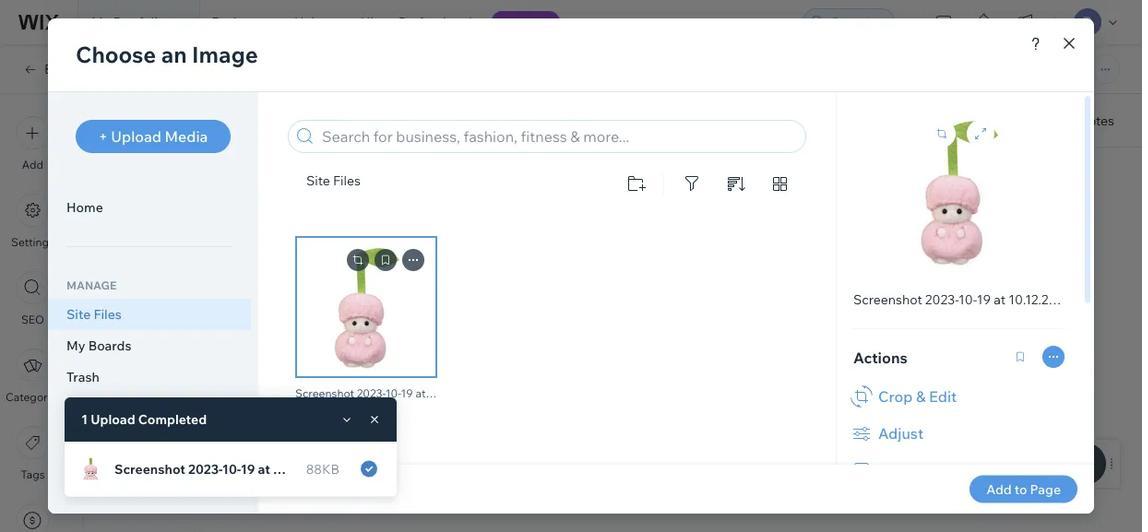 Task type: describe. For each thing, give the bounding box(es) containing it.
0 horizontal spatial to
[[447, 225, 463, 247]]

personal
[[496, 225, 564, 247]]

menu containing add
[[0, 105, 66, 533]]

me.
[[677, 250, 707, 272]]

back button
[[22, 61, 74, 78]]

categories button
[[6, 349, 62, 404]]

categories
[[6, 390, 62, 404]]

1 horizontal spatial to
[[559, 250, 575, 272]]

paragraph button
[[280, 106, 365, 132]]

portfolio.
[[620, 225, 692, 247]]

0 horizontal spatial any
[[372, 250, 399, 272]]

seo button
[[16, 271, 49, 327]]

help
[[271, 250, 305, 272]]

or
[[309, 250, 326, 272]]

help
[[294, 14, 323, 30]]

tags
[[21, 468, 45, 482]]

2 horizontal spatial to
[[657, 250, 673, 272]]

Add a Catchy Title text field
[[271, 171, 941, 203]]

hi
[[271, 225, 287, 247]]

welcome
[[372, 225, 443, 247]]

add button
[[16, 116, 49, 172]]

reach
[[579, 250, 622, 272]]

add
[[22, 158, 43, 172]]

explore
[[211, 14, 257, 30]]

free
[[524, 250, 555, 272]]

seo
[[21, 313, 44, 327]]



Task type: vqa. For each thing, say whether or not it's contained in the screenshot.
form in the Choose from a variety of templates Design your form to match your site's brand Add advanced fields like upload file & e-sign Manage submissions right on your Dashboard
no



Task type: locate. For each thing, give the bounding box(es) containing it.
to right free
[[559, 250, 575, 272]]

feel
[[488, 250, 520, 272]]

if
[[799, 225, 809, 247]]

online
[[568, 225, 616, 247]]

hire a professional
[[361, 14, 472, 30]]

out
[[627, 250, 653, 272]]

portfolio
[[113, 14, 166, 30]]

to
[[447, 225, 463, 247], [559, 250, 575, 272], [657, 250, 673, 272]]

back
[[44, 61, 74, 77]]

my
[[468, 225, 491, 247]]

my
[[91, 14, 110, 30]]

you
[[813, 225, 842, 247]]

any right need
[[889, 225, 917, 247]]

hi everyone! welcome to my personal online portfolio. let me know if you need any help or have any questions. feel free to reach out to me.
[[271, 225, 922, 272]]

any down welcome on the top left of the page
[[372, 250, 399, 272]]

1 horizontal spatial any
[[889, 225, 917, 247]]

let
[[696, 225, 720, 247]]

any
[[889, 225, 917, 247], [372, 250, 399, 272]]

a
[[389, 14, 396, 30]]

professional
[[398, 14, 472, 30]]

tags button
[[16, 426, 49, 482]]

help button
[[283, 0, 350, 44]]

settings button
[[11, 194, 54, 249]]

questions.
[[404, 250, 484, 272]]

paragraph
[[284, 111, 346, 127]]

need
[[846, 225, 885, 247]]

settings
[[11, 235, 54, 249]]

hire
[[361, 14, 386, 30]]

to left my
[[447, 225, 463, 247]]

upgrade
[[503, 15, 549, 29]]

my portfolio
[[91, 14, 166, 30]]

hire a professional link
[[350, 0, 483, 44]]

notes
[[1079, 112, 1115, 128]]

1 vertical spatial any
[[372, 250, 399, 272]]

know
[[753, 225, 795, 247]]

me
[[724, 225, 749, 247]]

have
[[330, 250, 367, 272]]

to right out
[[657, 250, 673, 272]]

everyone!
[[292, 225, 367, 247]]

Search... field
[[826, 9, 889, 35]]

upgrade button
[[492, 11, 560, 33]]

0 vertical spatial any
[[889, 225, 917, 247]]

notes button
[[1046, 108, 1120, 133]]

menu
[[0, 105, 66, 533]]



